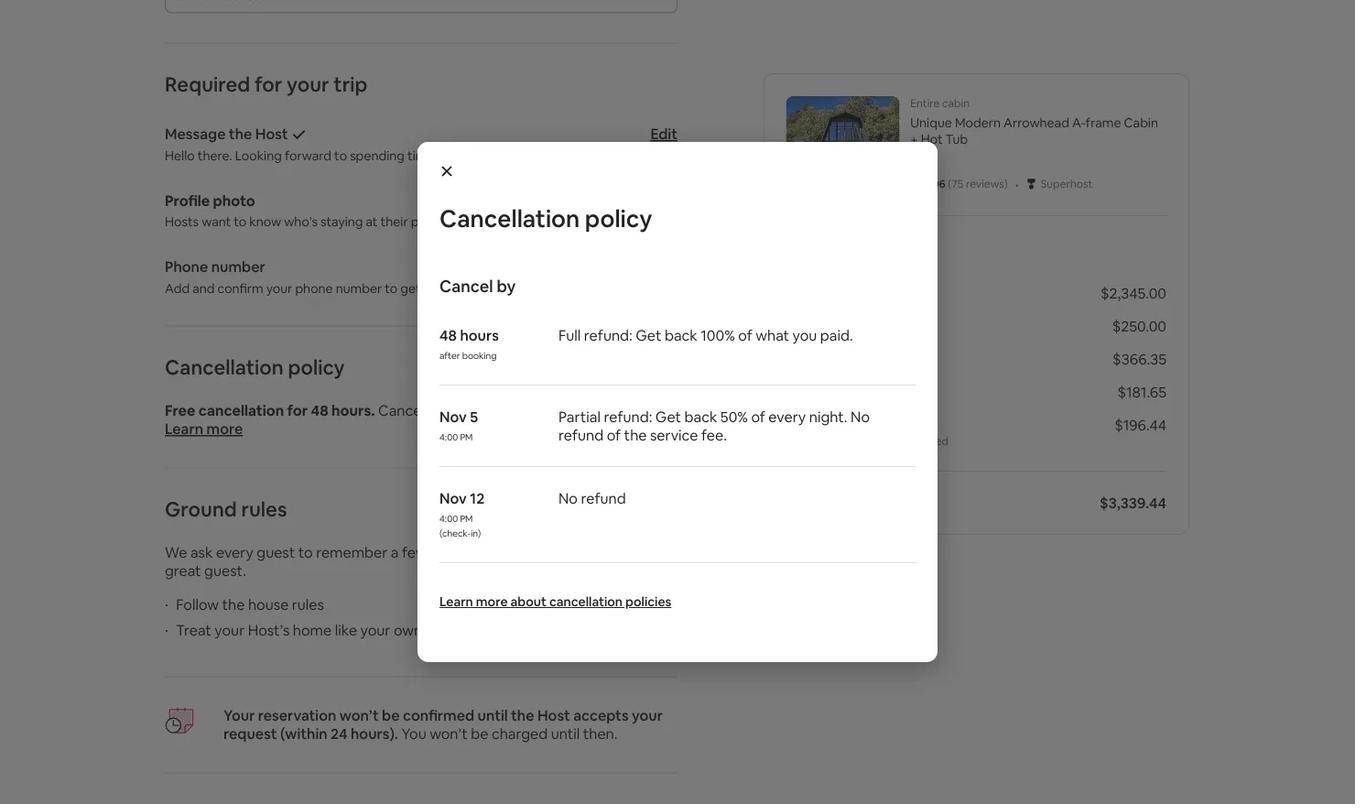 Task type: describe. For each thing, give the bounding box(es) containing it.
night.
[[810, 407, 848, 426]]

more inside free cancellation for 48 hours. cancel before nov 5 for a partial refund. learn more
[[207, 420, 243, 438]]

0 horizontal spatial number
[[211, 257, 266, 276]]

cabin
[[943, 96, 970, 110]]

1 horizontal spatial be
[[471, 725, 489, 744]]

$3,339.44
[[1100, 493, 1167, 512]]

1 horizontal spatial number
[[336, 280, 382, 296]]

cancellation inside dialog
[[440, 203, 580, 234]]

you
[[793, 326, 818, 344]]

message
[[165, 125, 226, 143]]

entire cabin unique modern arrowhead a-frame cabin + hot tub
[[911, 96, 1159, 148]]

$196.44
[[1115, 416, 1167, 434]]

cancellation policy inside dialog
[[440, 203, 653, 234]]

host's
[[248, 621, 290, 640]]

hot
[[921, 131, 943, 148]]

learn more about cancellation policies link
[[440, 594, 672, 610]]

partial refund: get back 50% of every night. no refund of the service fee.
[[559, 407, 870, 444]]

$366.35
[[1113, 350, 1167, 368]]

be inside your reservation won't be confirmed until the host accepts your request (within 24 hours).
[[382, 706, 400, 725]]

by
[[497, 276, 516, 297]]

simple
[[431, 543, 475, 562]]

reservation
[[258, 706, 337, 725]]

united states element
[[165, 0, 678, 13]]

1 vertical spatial refund
[[581, 489, 626, 508]]

free cancellation for 48 hours. cancel before nov 5 for a partial refund. learn more
[[165, 401, 647, 438]]

your reservation won't be confirmed until the host accepts your request (within 24 hours).
[[224, 706, 663, 744]]

(
[[949, 177, 952, 191]]

tub
[[946, 131, 969, 148]]

of for 100%
[[739, 326, 753, 344]]

ask
[[191, 543, 213, 562]]

0 vertical spatial host
[[255, 125, 288, 143]]

makes
[[603, 543, 647, 562]]

charged
[[492, 725, 548, 744]]

$181.65
[[1118, 383, 1167, 401]]

assistance services fee included
[[786, 434, 949, 448]]

required
[[165, 71, 250, 98]]

nov 12 4:00 pm (check-in)
[[440, 489, 485, 539]]

0 horizontal spatial for
[[255, 71, 283, 98]]

cleaning
[[786, 317, 846, 335]]

cancel inside dialog
[[440, 276, 493, 297]]

to inside phone number add and confirm your phone number to get trip updates.
[[385, 280, 398, 296]]

superhost
[[1041, 177, 1093, 191]]

in)
[[471, 527, 481, 539]]

the inside follow the house rules treat your host's home like your own
[[222, 595, 245, 614]]

confirm
[[218, 280, 263, 296]]

back for 100%
[[665, 326, 698, 344]]

and
[[193, 280, 215, 296]]

travel
[[786, 416, 827, 434]]

hello there. looking forward to spending time at your place!
[[165, 147, 516, 164]]

phone
[[165, 257, 208, 276]]

4.96
[[924, 177, 946, 191]]

service
[[650, 426, 699, 444]]

cancellation inside dialog
[[550, 594, 623, 610]]

back for 50%
[[685, 407, 718, 426]]

4:00 for 12
[[440, 513, 458, 525]]

a inside free cancellation for 48 hours. cancel before nov 5 for a partial refund. learn more
[[541, 401, 549, 420]]

to for know
[[234, 213, 247, 230]]

learn more about cancellation policies
[[440, 594, 672, 610]]

5 inside free cancellation for 48 hours. cancel before nov 5 for a partial refund. learn more
[[507, 401, 515, 420]]

+
[[911, 131, 919, 148]]

spending
[[350, 147, 405, 164]]

cleaning fee
[[786, 317, 871, 335]]

0 vertical spatial at
[[437, 147, 449, 164]]

ground rules
[[165, 497, 287, 523]]

refund: for partial
[[604, 407, 653, 426]]

add
[[165, 280, 190, 296]]

there.
[[198, 147, 232, 164]]

partial
[[559, 407, 601, 426]]

refund.
[[598, 401, 647, 420]]

full refund: get back 100% of what you paid.
[[559, 326, 854, 344]]

taxes
[[786, 383, 825, 401]]

we ask every guest to remember a few simple things about what makes a great guest.
[[165, 543, 658, 580]]

at inside the profile photo hosts want to know who's staying at their place.
[[366, 213, 378, 230]]

home
[[293, 621, 332, 640]]

updates.
[[448, 280, 499, 296]]

request
[[224, 725, 277, 744]]

things
[[478, 543, 520, 562]]

policy inside dialog
[[585, 203, 653, 234]]

follow the house rules treat your host's home like your own
[[176, 595, 423, 640]]

refund inside partial refund: get back 50% of every night. no refund of the service fee.
[[559, 426, 604, 444]]

travel insurance
[[786, 416, 894, 434]]

partial
[[552, 401, 595, 420]]

$2,345.00
[[1101, 284, 1167, 302]]

few
[[402, 543, 428, 562]]

time
[[408, 147, 435, 164]]

until inside your reservation won't be confirmed until the host accepts your request (within 24 hours).
[[478, 706, 508, 725]]

profile
[[165, 191, 210, 210]]

1 horizontal spatial until
[[551, 725, 580, 744]]

who's
[[284, 213, 318, 230]]

100%
[[701, 326, 736, 344]]

edit button
[[651, 125, 678, 143]]

then.
[[583, 725, 618, 744]]

(check-
[[440, 527, 471, 539]]

full
[[559, 326, 581, 344]]

host inside your reservation won't be confirmed until the host accepts your request (within 24 hours).
[[538, 706, 571, 725]]

what inside cancellation policy dialog
[[756, 326, 790, 344]]

we
[[165, 543, 187, 562]]

1 horizontal spatial for
[[287, 401, 308, 420]]

cabin
[[1125, 115, 1159, 131]]

their
[[381, 213, 408, 230]]

paid.
[[821, 326, 854, 344]]

the inside your reservation won't be confirmed until the host accepts your request (within 24 hours).
[[511, 706, 535, 725]]

booking
[[462, 350, 497, 361]]

nov 5 4:00 pm
[[440, 407, 478, 443]]

hours).
[[351, 725, 398, 744]]

house
[[248, 595, 289, 614]]

your inside your reservation won't be confirmed until the host accepts your request (within 24 hours).
[[632, 706, 663, 725]]

staying
[[321, 213, 363, 230]]

entire
[[911, 96, 940, 110]]

0 horizontal spatial fee
[[849, 317, 871, 335]]

no refund
[[559, 489, 626, 508]]



Task type: vqa. For each thing, say whether or not it's contained in the screenshot.
Ages within the Adults Ages 13 or above
no



Task type: locate. For each thing, give the bounding box(es) containing it.
0 vertical spatial cancellation
[[440, 203, 580, 234]]

1 horizontal spatial more
[[476, 594, 508, 610]]

what left "makes"
[[566, 543, 600, 562]]

for left the hours.
[[287, 401, 308, 420]]

1 horizontal spatial rules
[[292, 595, 324, 614]]

at
[[437, 147, 449, 164], [366, 213, 378, 230]]

24
[[331, 725, 348, 744]]

1 vertical spatial cancellation
[[550, 594, 623, 610]]

remember
[[316, 543, 388, 562]]

4:00 for 5
[[440, 431, 458, 443]]

of right 100%
[[739, 326, 753, 344]]

fee right cleaning
[[849, 317, 871, 335]]

5 inside nov 5 4:00 pm
[[470, 407, 478, 426]]

(within
[[280, 725, 328, 744]]

cancellation policy up "by"
[[440, 203, 653, 234]]

before
[[428, 401, 474, 420]]

cancellation
[[440, 203, 580, 234], [165, 355, 284, 381]]

won't inside your reservation won't be confirmed until the host accepts your request (within 24 hours).
[[340, 706, 379, 725]]

your up completed image
[[287, 71, 330, 98]]

cancel
[[440, 276, 493, 297], [378, 401, 425, 420]]

your inside phone number add and confirm your phone number to get trip updates.
[[266, 280, 293, 296]]

cancel by
[[440, 276, 516, 297]]

pm for 12
[[460, 513, 473, 525]]

pm for 5
[[460, 431, 473, 443]]

trip right get
[[424, 280, 445, 296]]

1 horizontal spatial trip
[[424, 280, 445, 296]]

0 horizontal spatial learn
[[165, 420, 203, 438]]

to right the guest
[[298, 543, 313, 562]]

about right things
[[523, 543, 563, 562]]

hours
[[460, 326, 499, 344]]

1 horizontal spatial fee
[[887, 434, 903, 448]]

refund up "makes"
[[581, 489, 626, 508]]

1 vertical spatial no
[[559, 489, 578, 508]]

1 vertical spatial trip
[[424, 280, 445, 296]]

1 horizontal spatial a
[[541, 401, 549, 420]]

learn
[[165, 420, 203, 438], [440, 594, 474, 610]]

0 vertical spatial cancellation policy
[[440, 203, 653, 234]]

your left phone
[[266, 280, 293, 296]]

hours.
[[332, 401, 375, 420]]

0 vertical spatial more
[[207, 420, 243, 438]]

fee
[[849, 317, 871, 335], [887, 434, 903, 448]]

5 down booking
[[470, 407, 478, 426]]

50%
[[721, 407, 748, 426]]

0 horizontal spatial cancellation
[[199, 401, 284, 420]]

about down things
[[511, 594, 547, 610]]

1 horizontal spatial at
[[437, 147, 449, 164]]

1 vertical spatial at
[[366, 213, 378, 230]]

nov down the 'after'
[[440, 407, 467, 426]]

to left get
[[385, 280, 398, 296]]

number
[[211, 257, 266, 276], [336, 280, 382, 296]]

follow
[[176, 595, 219, 614]]

1 4:00 from the top
[[440, 431, 458, 443]]

4:00 up (check-
[[440, 513, 458, 525]]

rules inside follow the house rules treat your host's home like your own
[[292, 595, 324, 614]]

fee right services
[[887, 434, 903, 448]]

1 vertical spatial rules
[[292, 595, 324, 614]]

more down things
[[476, 594, 508, 610]]

back left 50%
[[685, 407, 718, 426]]

1 vertical spatial 48
[[311, 401, 329, 420]]

nov inside nov 12 4:00 pm (check-in)
[[440, 489, 467, 508]]

0 horizontal spatial cancellation policy
[[165, 355, 345, 381]]

0 horizontal spatial cancellation
[[165, 355, 284, 381]]

your right like on the left bottom
[[361, 621, 391, 640]]

to down photo
[[234, 213, 247, 230]]

want
[[202, 213, 231, 230]]

rules up the home
[[292, 595, 324, 614]]

hello
[[165, 147, 195, 164]]

refund down partial
[[559, 426, 604, 444]]

1 vertical spatial what
[[566, 543, 600, 562]]

looking
[[235, 147, 282, 164]]

1 vertical spatial policy
[[288, 355, 345, 381]]

0 vertical spatial rules
[[241, 497, 287, 523]]

won't right you
[[430, 725, 468, 744]]

guest.
[[204, 562, 246, 580]]

refund
[[559, 426, 604, 444], [581, 489, 626, 508]]

1 horizontal spatial won't
[[430, 725, 468, 744]]

2 horizontal spatial a
[[650, 543, 658, 562]]

cancellation policy up learn more button
[[165, 355, 345, 381]]

0 horizontal spatial 48
[[311, 401, 329, 420]]

48 inside 48 hours after booking
[[440, 326, 457, 344]]

nov inside free cancellation for 48 hours. cancel before nov 5 for a partial refund. learn more
[[477, 401, 503, 420]]

be left charged
[[471, 725, 489, 744]]

cancel inside free cancellation for 48 hours. cancel before nov 5 for a partial refund. learn more
[[378, 401, 425, 420]]

1 vertical spatial learn
[[440, 594, 474, 610]]

5 right nov 5 4:00 pm
[[507, 401, 515, 420]]

0 vertical spatial no
[[851, 407, 870, 426]]

more inside cancellation policy dialog
[[476, 594, 508, 610]]

trip inside phone number add and confirm your phone number to get trip updates.
[[424, 280, 445, 296]]

1 horizontal spatial cancellation
[[550, 594, 623, 610]]

0 vertical spatial number
[[211, 257, 266, 276]]

the down refund.
[[624, 426, 647, 444]]

get
[[401, 280, 421, 296]]

1 vertical spatial 4:00
[[440, 513, 458, 525]]

hosts
[[165, 213, 199, 230]]

1 vertical spatial number
[[336, 280, 382, 296]]

host
[[255, 125, 288, 143], [538, 706, 571, 725]]

trip up hello there. looking forward to spending time at your place!
[[334, 71, 368, 98]]

0 horizontal spatial at
[[366, 213, 378, 230]]

cancellation down place!
[[440, 203, 580, 234]]

2 horizontal spatial for
[[518, 401, 538, 420]]

you won't be charged until then.
[[402, 725, 618, 744]]

every right ask
[[216, 543, 254, 562]]

4:00 inside nov 5 4:00 pm
[[440, 431, 458, 443]]

to right forward
[[335, 147, 347, 164]]

refund: right the full
[[584, 326, 633, 344]]

1 horizontal spatial 48
[[440, 326, 457, 344]]

phone
[[295, 280, 333, 296]]

no
[[851, 407, 870, 426], [559, 489, 578, 508]]

you
[[402, 725, 427, 744]]

1 vertical spatial cancel
[[378, 401, 425, 420]]

forward
[[285, 147, 332, 164]]

treat
[[176, 621, 211, 640]]

every
[[769, 407, 806, 426], [216, 543, 254, 562]]

required for your trip
[[165, 71, 368, 98]]

a-
[[1073, 115, 1087, 131]]

2 pm from the top
[[460, 513, 473, 525]]

rules up the guest
[[241, 497, 287, 523]]

1 horizontal spatial no
[[851, 407, 870, 426]]

1 horizontal spatial every
[[769, 407, 806, 426]]

0 horizontal spatial what
[[566, 543, 600, 562]]

cleaning fee button
[[786, 317, 871, 335]]

0 horizontal spatial rules
[[241, 497, 287, 523]]

after
[[440, 350, 460, 361]]

0 horizontal spatial more
[[207, 420, 243, 438]]

profile photo hosts want to know who's staying at their place.
[[165, 191, 446, 230]]

pm inside nov 12 4:00 pm (check-in)
[[460, 513, 473, 525]]

nov inside nov 5 4:00 pm
[[440, 407, 467, 426]]

learn inside cancellation policy dialog
[[440, 594, 474, 610]]

1 vertical spatial more
[[476, 594, 508, 610]]

4.96 ( 75 reviews )
[[924, 177, 1009, 191]]

0 vertical spatial cancellation
[[199, 401, 284, 420]]

1 vertical spatial fee
[[887, 434, 903, 448]]

like
[[335, 621, 357, 640]]

a left partial
[[541, 401, 549, 420]]

1 horizontal spatial learn
[[440, 594, 474, 610]]

more
[[207, 420, 243, 438], [476, 594, 508, 610]]

free
[[165, 401, 196, 420]]

your left place!
[[452, 147, 478, 164]]

0 vertical spatial 48
[[440, 326, 457, 344]]

rules
[[241, 497, 287, 523], [292, 595, 324, 614]]

0 horizontal spatial be
[[382, 706, 400, 725]]

1 pm from the top
[[460, 431, 473, 443]]

1 vertical spatial cancellation policy
[[165, 355, 345, 381]]

0 horizontal spatial until
[[478, 706, 508, 725]]

more right free
[[207, 420, 243, 438]]

0 horizontal spatial policy
[[288, 355, 345, 381]]

1 vertical spatial host
[[538, 706, 571, 725]]

learn more button
[[165, 420, 243, 438]]

cancel right the hours.
[[378, 401, 425, 420]]

1 horizontal spatial cancel
[[440, 276, 493, 297]]

great
[[165, 562, 201, 580]]

48 left the hours.
[[311, 401, 329, 420]]

every inside 'we ask every guest to remember a few simple things about what makes a great guest.'
[[216, 543, 254, 562]]

0 horizontal spatial host
[[255, 125, 288, 143]]

0 vertical spatial what
[[756, 326, 790, 344]]

what left you on the top of the page
[[756, 326, 790, 344]]

modern
[[955, 115, 1001, 131]]

1 vertical spatial every
[[216, 543, 254, 562]]

48 hours after booking
[[440, 326, 499, 361]]

0 vertical spatial learn
[[165, 420, 203, 438]]

cancellation policy dialog
[[418, 142, 938, 662]]

assistance
[[786, 434, 841, 448]]

what
[[756, 326, 790, 344], [566, 543, 600, 562]]

4:00 inside nov 12 4:00 pm (check-in)
[[440, 513, 458, 525]]

travel insurance button
[[786, 416, 894, 434]]

unique
[[911, 115, 953, 131]]

at right time on the top
[[437, 147, 449, 164]]

0 horizontal spatial a
[[391, 543, 399, 562]]

at left 'their'
[[366, 213, 378, 230]]

services
[[843, 434, 884, 448]]

to inside 'we ask every guest to remember a few simple things about what makes a great guest.'
[[298, 543, 313, 562]]

1 vertical spatial pm
[[460, 513, 473, 525]]

0 horizontal spatial every
[[216, 543, 254, 562]]

cancellation up free
[[165, 355, 284, 381]]

get inside partial refund: get back 50% of every night. no refund of the service fee.
[[656, 407, 682, 426]]

0 horizontal spatial won't
[[340, 706, 379, 725]]

included
[[906, 434, 949, 448]]

0 vertical spatial about
[[523, 543, 563, 562]]

0 vertical spatial policy
[[585, 203, 653, 234]]

4:00
[[440, 431, 458, 443], [440, 513, 458, 525]]

about inside 'we ask every guest to remember a few simple things about what makes a great guest.'
[[523, 543, 563, 562]]

pm down 'before'
[[460, 431, 473, 443]]

the left accepts
[[511, 706, 535, 725]]

0 horizontal spatial no
[[559, 489, 578, 508]]

get for 50%
[[656, 407, 682, 426]]

1 horizontal spatial host
[[538, 706, 571, 725]]

1 horizontal spatial cancellation policy
[[440, 203, 653, 234]]

of down refund.
[[607, 426, 621, 444]]

0 horizontal spatial cancel
[[378, 401, 425, 420]]

completed image
[[292, 127, 307, 142]]

nov for 12
[[440, 489, 467, 508]]

back
[[665, 326, 698, 344], [685, 407, 718, 426]]

your right treat
[[215, 621, 245, 640]]

no inside partial refund: get back 50% of every night. no refund of the service fee.
[[851, 407, 870, 426]]

of for 50%
[[752, 407, 766, 426]]

1 horizontal spatial cancellation
[[440, 203, 580, 234]]

edit
[[651, 125, 678, 143]]

75
[[952, 177, 964, 191]]

pm inside nov 5 4:00 pm
[[460, 431, 473, 443]]

get left 100%
[[636, 326, 662, 344]]

pm up "in)"
[[460, 513, 473, 525]]

no down partial
[[559, 489, 578, 508]]

every down taxes
[[769, 407, 806, 426]]

back inside partial refund: get back 50% of every night. no refund of the service fee.
[[685, 407, 718, 426]]

accepts
[[574, 706, 629, 725]]

insurance
[[830, 416, 894, 434]]

0 vertical spatial get
[[636, 326, 662, 344]]

place!
[[481, 147, 516, 164]]

number right phone
[[336, 280, 382, 296]]

nov right 'before'
[[477, 401, 503, 420]]

4:00 down 'before'
[[440, 431, 458, 443]]

0 vertical spatial trip
[[334, 71, 368, 98]]

nov for 5
[[440, 407, 467, 426]]

cancellation right free
[[199, 401, 284, 420]]

1 vertical spatial refund:
[[604, 407, 653, 426]]

of
[[739, 326, 753, 344], [752, 407, 766, 426], [607, 426, 621, 444]]

0 vertical spatial every
[[769, 407, 806, 426]]

nov left "12" at bottom left
[[440, 489, 467, 508]]

host up looking
[[255, 125, 288, 143]]

won't left you
[[340, 706, 379, 725]]

0 vertical spatial cancel
[[440, 276, 493, 297]]

the down guest.
[[222, 595, 245, 614]]

refund: right partial
[[604, 407, 653, 426]]

1 vertical spatial get
[[656, 407, 682, 426]]

cancellation inside free cancellation for 48 hours. cancel before nov 5 for a partial refund. learn more
[[199, 401, 284, 420]]

a left "few" at the left bottom
[[391, 543, 399, 562]]

about
[[523, 543, 563, 562], [511, 594, 547, 610]]

0 vertical spatial pm
[[460, 431, 473, 443]]

1 vertical spatial cancellation
[[165, 355, 284, 381]]

learn down simple
[[440, 594, 474, 610]]

learn up ground
[[165, 420, 203, 438]]

0 vertical spatial refund
[[559, 426, 604, 444]]

1 vertical spatial back
[[685, 407, 718, 426]]

trip
[[334, 71, 368, 98], [424, 280, 445, 296]]

48 up the 'after'
[[440, 326, 457, 344]]

0 vertical spatial refund:
[[584, 326, 633, 344]]

refund: inside partial refund: get back 50% of every night. no refund of the service fee.
[[604, 407, 653, 426]]

refund:
[[584, 326, 633, 344], [604, 407, 653, 426]]

the inside partial refund: get back 50% of every night. no refund of the service fee.
[[624, 426, 647, 444]]

1 horizontal spatial 5
[[507, 401, 515, 420]]

cancel left "by"
[[440, 276, 493, 297]]

no up services
[[851, 407, 870, 426]]

every inside partial refund: get back 50% of every night. no refund of the service fee.
[[769, 407, 806, 426]]

get right refund.
[[656, 407, 682, 426]]

2 4:00 from the top
[[440, 513, 458, 525]]

frame
[[1087, 115, 1122, 131]]

your right accepts
[[632, 706, 663, 725]]

what inside 'we ask every guest to remember a few simple things about what makes a great guest.'
[[566, 543, 600, 562]]

cancellation left policies
[[550, 594, 623, 610]]

back left 100%
[[665, 326, 698, 344]]

0 vertical spatial back
[[665, 326, 698, 344]]

1 horizontal spatial policy
[[585, 203, 653, 234]]

phone number add and confirm your phone number to get trip updates.
[[165, 257, 499, 296]]

fee.
[[702, 426, 727, 444]]

until right "confirmed"
[[478, 706, 508, 725]]

0 vertical spatial 4:00
[[440, 431, 458, 443]]

to inside the profile photo hosts want to know who's staying at their place.
[[234, 213, 247, 230]]

48 inside free cancellation for 48 hours. cancel before nov 5 for a partial refund. learn more
[[311, 401, 329, 420]]

number up confirm
[[211, 257, 266, 276]]

cancellation policy
[[440, 203, 653, 234], [165, 355, 345, 381]]

for right the required
[[255, 71, 283, 98]]

48
[[440, 326, 457, 344], [311, 401, 329, 420]]

the up looking
[[229, 125, 252, 143]]

for
[[255, 71, 283, 98], [287, 401, 308, 420], [518, 401, 538, 420]]

0 horizontal spatial trip
[[334, 71, 368, 98]]

get for 100%
[[636, 326, 662, 344]]

until left "then."
[[551, 725, 580, 744]]

about inside cancellation policy dialog
[[511, 594, 547, 610]]

to for spending
[[335, 147, 347, 164]]

be left you
[[382, 706, 400, 725]]

refund: for full
[[584, 326, 633, 344]]

a right "makes"
[[650, 543, 658, 562]]

1 horizontal spatial what
[[756, 326, 790, 344]]

0 horizontal spatial 5
[[470, 407, 478, 426]]

0 vertical spatial fee
[[849, 317, 871, 335]]

own
[[394, 621, 423, 640]]

policies
[[626, 594, 672, 610]]

know
[[249, 213, 281, 230]]

for left partial
[[518, 401, 538, 420]]

1 vertical spatial about
[[511, 594, 547, 610]]

host left accepts
[[538, 706, 571, 725]]

of right 50%
[[752, 407, 766, 426]]

learn inside free cancellation for 48 hours. cancel before nov 5 for a partial refund. learn more
[[165, 420, 203, 438]]

to for remember
[[298, 543, 313, 562]]



